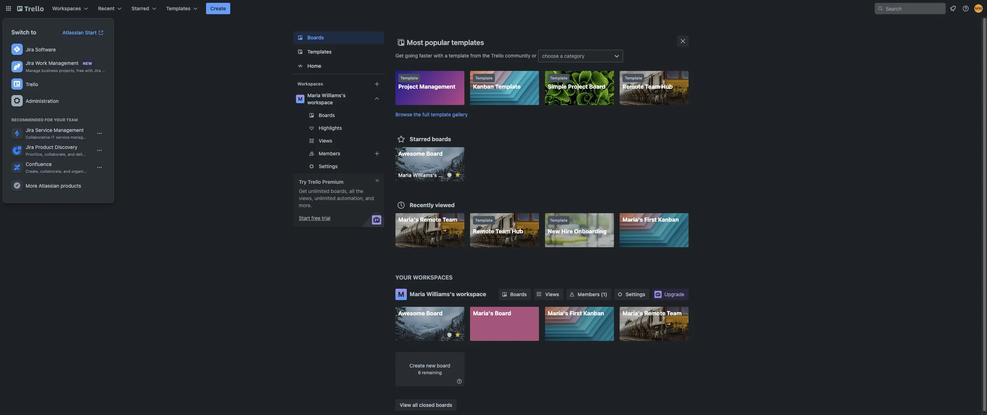 Task type: vqa. For each thing, say whether or not it's contained in the screenshot.


Task type: locate. For each thing, give the bounding box(es) containing it.
boards link up highlights link
[[293, 110, 384, 121]]

your
[[89, 169, 97, 174]]

from
[[470, 52, 481, 59]]

1 vertical spatial create
[[410, 363, 425, 369]]

1 horizontal spatial settings link
[[614, 289, 650, 300]]

kanban for maria's first kanban link to the left
[[583, 310, 604, 317]]

boards right board image
[[307, 34, 324, 41]]

hub inside template remote team hub
[[661, 84, 673, 90]]

create button
[[206, 3, 230, 14]]

boards right closed
[[436, 402, 452, 408]]

there is new activity on this board. image
[[447, 173, 452, 177], [447, 333, 452, 337]]

workspace
[[307, 99, 333, 106], [438, 172, 464, 178], [456, 291, 486, 298]]

the for try trello premium get unlimited boards, all the views, unlimited automation, and more.
[[356, 188, 363, 194]]

view all closed boards
[[400, 402, 452, 408]]

jira inside jira service management collaborative it service management
[[26, 127, 34, 133]]

0 vertical spatial maria's remote team link
[[395, 214, 464, 248]]

0 vertical spatial software
[[35, 46, 56, 52]]

management inside template project management
[[419, 84, 455, 90]]

workspaces up atlassian start
[[52, 5, 81, 11]]

start down recent 'dropdown button'
[[85, 29, 97, 36]]

boards for highlights
[[319, 112, 335, 118]]

williams's inside maria williams's workspace
[[322, 92, 346, 98]]

0 vertical spatial awesome
[[398, 150, 425, 157]]

get up the views,
[[299, 188, 307, 194]]

maria
[[307, 92, 320, 98], [398, 172, 412, 178], [410, 291, 425, 298]]

0 vertical spatial click to unstar this board. it will be removed from your starred list. image
[[454, 172, 461, 178]]

williams's
[[322, 92, 346, 98], [413, 172, 437, 178], [426, 291, 455, 298]]

home image
[[296, 62, 305, 70]]

with right faster
[[434, 52, 443, 59]]

recent
[[98, 5, 115, 11]]

template
[[400, 76, 418, 80], [475, 76, 493, 80], [550, 76, 568, 80], [625, 76, 642, 80], [495, 84, 521, 90], [475, 218, 493, 223], [550, 218, 568, 223]]

click to unstar this board. it will be removed from your starred list. image inside the awesome board link
[[454, 332, 461, 338]]

1 vertical spatial hub
[[512, 228, 523, 235]]

maria's first kanban
[[623, 217, 679, 223], [548, 310, 604, 317]]

highlights link
[[293, 123, 384, 134]]

maria williams's workspace up "highlights"
[[307, 92, 346, 106]]

0 horizontal spatial the
[[356, 188, 363, 194]]

start down more.
[[299, 215, 310, 221]]

maria up recently
[[398, 172, 412, 178]]

free left trial
[[311, 215, 320, 221]]

the left full
[[414, 111, 421, 117]]

atlassian
[[62, 29, 84, 36], [39, 183, 59, 189]]

members for members
[[319, 151, 340, 157]]

starred button
[[127, 3, 161, 14]]

0 horizontal spatial maria's first kanban
[[548, 310, 604, 317]]

maria williams's workspace down workspaces
[[410, 291, 486, 298]]

template right full
[[431, 111, 451, 117]]

1 vertical spatial click to unstar this board. it will be removed from your starred list. image
[[454, 332, 461, 338]]

trial
[[322, 215, 330, 221]]

jira inside jira product discovery prioritize, collaborate, and deliver new ideas
[[26, 144, 34, 150]]

all up automation,
[[349, 188, 355, 194]]

0 vertical spatial create
[[210, 5, 226, 11]]

1 vertical spatial and
[[63, 169, 70, 174]]

workspace up viewed
[[438, 172, 464, 178]]

templates up 'home'
[[307, 49, 332, 55]]

first
[[644, 217, 657, 223], [570, 310, 582, 317]]

collaborate, down discovery
[[44, 152, 67, 157]]

management inside jira service management collaborative it service management
[[54, 127, 84, 133]]

a
[[445, 52, 447, 59], [560, 53, 563, 59]]

project inside template simple project board
[[568, 84, 588, 90]]

0 horizontal spatial project
[[398, 84, 418, 90]]

your workspaces
[[395, 274, 453, 281]]

2 vertical spatial boards
[[510, 292, 527, 298]]

0 vertical spatial there is new activity on this board. image
[[447, 173, 452, 177]]

maria's board link
[[470, 307, 539, 341]]

a down most popular templates
[[445, 52, 447, 59]]

unlimited down boards,
[[314, 195, 336, 201]]

1 vertical spatial the
[[414, 111, 421, 117]]

0 horizontal spatial templates
[[166, 5, 190, 11]]

1 horizontal spatial start
[[299, 215, 310, 221]]

maria's
[[398, 217, 419, 223], [623, 217, 643, 223], [473, 310, 493, 317], [548, 310, 568, 317], [623, 310, 643, 317]]

0 vertical spatial template
[[449, 52, 469, 59]]

maria down your workspaces
[[410, 291, 425, 298]]

open information menu image
[[962, 5, 969, 12]]

create new board 6 remaining
[[410, 363, 450, 376]]

for
[[45, 118, 53, 122]]

jira down recommended
[[26, 127, 34, 133]]

onboarding
[[574, 228, 607, 235]]

trello left community
[[491, 52, 504, 59]]

0 vertical spatial hub
[[661, 84, 673, 90]]

there is new activity on this board. image up viewed
[[447, 173, 452, 177]]

0 horizontal spatial free
[[76, 68, 84, 73]]

new left hire
[[548, 228, 560, 235]]

jira up prioritize,
[[26, 144, 34, 150]]

0 horizontal spatial with
[[85, 68, 93, 73]]

new up remaining
[[426, 363, 436, 369]]

0 horizontal spatial new
[[83, 61, 92, 66]]

jira up manage
[[26, 60, 34, 66]]

the inside try trello premium get unlimited boards, all the views, unlimited automation, and more.
[[356, 188, 363, 194]]

0 vertical spatial maria's remote team
[[398, 217, 457, 223]]

kanban inside template kanban template
[[473, 84, 494, 90]]

gallery
[[452, 111, 468, 117]]

members for members (1)
[[578, 292, 600, 298]]

and down discovery
[[68, 152, 75, 157]]

0 vertical spatial templates
[[166, 5, 190, 11]]

maria williams's workspace up recently viewed
[[398, 172, 464, 178]]

project right "simple"
[[568, 84, 588, 90]]

template inside template simple project board
[[550, 76, 568, 80]]

boards link up templates link
[[293, 31, 384, 44]]

collaborate, down confluence
[[40, 169, 62, 174]]

your
[[395, 274, 412, 281]]

0 vertical spatial awesome board
[[398, 150, 443, 157]]

software
[[35, 46, 56, 52], [102, 68, 118, 73]]

0 vertical spatial starred
[[132, 5, 149, 11]]

boards down browse the full template gallery link
[[432, 136, 451, 142]]

new hire onboarding
[[548, 228, 607, 235]]

1 awesome board from the top
[[398, 150, 443, 157]]

1 horizontal spatial free
[[311, 215, 320, 221]]

0 horizontal spatial create
[[210, 5, 226, 11]]

new up manage business projects, free with jira software
[[83, 61, 92, 66]]

maria's remote team down recently viewed
[[398, 217, 457, 223]]

jira down to
[[26, 46, 34, 52]]

more
[[26, 183, 37, 189]]

unlimited up the views,
[[308, 188, 329, 194]]

project up browse
[[398, 84, 418, 90]]

1 vertical spatial maria's first kanban link
[[545, 307, 614, 341]]

0 horizontal spatial maria's remote team
[[398, 217, 457, 223]]

recent button
[[94, 3, 126, 14]]

0 horizontal spatial settings
[[319, 163, 338, 169]]

free right projects,
[[76, 68, 84, 73]]

new for new
[[83, 61, 92, 66]]

1 horizontal spatial templates
[[307, 49, 332, 55]]

2 horizontal spatial trello
[[491, 52, 504, 59]]

and
[[68, 152, 75, 157], [63, 169, 70, 174], [365, 195, 374, 201]]

workspace up "highlights"
[[307, 99, 333, 106]]

0 vertical spatial first
[[644, 217, 657, 223]]

boards up "highlights"
[[319, 112, 335, 118]]

project
[[398, 84, 418, 90], [568, 84, 588, 90]]

0 vertical spatial views link
[[293, 135, 384, 147]]

1 vertical spatial boards link
[[293, 110, 384, 121]]

most popular templates
[[407, 38, 484, 47]]

jira work management
[[26, 60, 78, 66]]

1 horizontal spatial new
[[548, 228, 560, 235]]

board
[[589, 84, 606, 90], [426, 150, 443, 157], [426, 310, 443, 317], [495, 310, 511, 317]]

2 vertical spatial and
[[365, 195, 374, 201]]

view all closed boards button
[[395, 400, 457, 411]]

williams's down home link
[[322, 92, 346, 98]]

add image
[[373, 150, 381, 158]]

starred right recent 'dropdown button'
[[132, 5, 149, 11]]

starred inside popup button
[[132, 5, 149, 11]]

maria's remote team link down upgrade "button"
[[620, 307, 689, 341]]

1 there is new activity on this board. image from the top
[[447, 173, 452, 177]]

1 horizontal spatial the
[[414, 111, 421, 117]]

community
[[505, 52, 530, 59]]

management up service
[[54, 127, 84, 133]]

create for create new board 6 remaining
[[410, 363, 425, 369]]

all right view
[[412, 402, 418, 408]]

maria's remote team link down recently viewed
[[395, 214, 464, 248]]

6
[[418, 371, 421, 376]]

1 vertical spatial first
[[570, 310, 582, 317]]

0 vertical spatial workspace
[[307, 99, 333, 106]]

members inside 'link'
[[319, 151, 340, 157]]

new inside the create new board 6 remaining
[[426, 363, 436, 369]]

0 vertical spatial new
[[89, 152, 97, 157]]

0 vertical spatial maria williams's workspace
[[307, 92, 346, 106]]

1 vertical spatial views link
[[534, 289, 564, 300]]

more.
[[299, 203, 312, 209]]

click to unstar this board. it will be removed from your starred list. image
[[454, 172, 461, 178], [454, 332, 461, 338]]

m down home image
[[298, 96, 302, 102]]

williams's down workspaces
[[426, 291, 455, 298]]

boards
[[307, 34, 324, 41], [319, 112, 335, 118], [510, 292, 527, 298]]

the up automation,
[[356, 188, 363, 194]]

board
[[437, 363, 450, 369]]

project inside template project management
[[398, 84, 418, 90]]

maria down 'home'
[[307, 92, 320, 98]]

1 horizontal spatial new
[[426, 363, 436, 369]]

products
[[61, 183, 81, 189]]

1 horizontal spatial views
[[545, 292, 559, 298]]

and inside try trello premium get unlimited boards, all the views, unlimited automation, and more.
[[365, 195, 374, 201]]

1 vertical spatial members
[[578, 292, 600, 298]]

1 vertical spatial with
[[85, 68, 93, 73]]

1 awesome from the top
[[398, 150, 425, 157]]

1 horizontal spatial all
[[412, 402, 418, 408]]

template remote team hub
[[623, 76, 673, 90]]

create
[[210, 5, 226, 11], [410, 363, 425, 369]]

browse the full template gallery
[[395, 111, 468, 117]]

team inside template remote team hub
[[645, 84, 660, 90]]

recommended for your team
[[11, 118, 78, 122]]

jira service management collaborative it service management
[[26, 127, 95, 140]]

0 vertical spatial unlimited
[[308, 188, 329, 194]]

2 click to unstar this board. it will be removed from your starred list. image from the top
[[454, 332, 461, 338]]

2 horizontal spatial sm image
[[616, 291, 624, 298]]

0 horizontal spatial workspaces
[[52, 5, 81, 11]]

template down templates
[[449, 52, 469, 59]]

0 vertical spatial members
[[319, 151, 340, 157]]

template board image
[[296, 48, 305, 56]]

jira for jira software
[[26, 46, 34, 52]]

settings link right (1)
[[614, 289, 650, 300]]

workspaces inside dropdown button
[[52, 5, 81, 11]]

views link
[[293, 135, 384, 147], [534, 289, 564, 300]]

atlassian right more
[[39, 183, 59, 189]]

starred for starred
[[132, 5, 149, 11]]

2 vertical spatial trello
[[308, 179, 321, 185]]

start inside button
[[299, 215, 310, 221]]

williams's up recently
[[413, 172, 437, 178]]

management up projects,
[[48, 60, 78, 66]]

management
[[48, 60, 78, 66], [419, 84, 455, 90], [54, 127, 84, 133]]

1 horizontal spatial m
[[398, 290, 404, 299]]

0 horizontal spatial starred
[[132, 5, 149, 11]]

settings right (1)
[[626, 292, 645, 298]]

maria's remote team down upgrade "button"
[[623, 310, 682, 317]]

maria's for the rightmost maria's remote team 'link'
[[623, 310, 643, 317]]

more atlassian products
[[26, 183, 81, 189]]

get left going
[[395, 52, 404, 59]]

recommended
[[11, 118, 44, 122]]

Search field
[[883, 3, 946, 14]]

the
[[482, 52, 490, 59], [414, 111, 421, 117], [356, 188, 363, 194]]

maria's for maria's first kanban link to the left
[[548, 310, 568, 317]]

1 horizontal spatial settings
[[626, 292, 645, 298]]

1 horizontal spatial project
[[568, 84, 588, 90]]

and left the organize
[[63, 169, 70, 174]]

there is new activity on this board. image up the board
[[447, 333, 452, 337]]

team
[[645, 84, 660, 90], [66, 118, 78, 122], [443, 217, 457, 223], [496, 228, 510, 235], [667, 310, 682, 317]]

2 vertical spatial boards link
[[499, 289, 531, 300]]

a right 'choose' on the top of the page
[[560, 53, 563, 59]]

and inside confluence create, collaborate, and organize your work
[[63, 169, 70, 174]]

workspaces
[[52, 5, 81, 11], [297, 81, 323, 87]]

search image
[[878, 6, 883, 11]]

settings link down the members 'link'
[[293, 161, 384, 172]]

starred down full
[[410, 136, 430, 142]]

1 horizontal spatial hub
[[661, 84, 673, 90]]

1 vertical spatial settings link
[[614, 289, 650, 300]]

start free trial button
[[299, 215, 330, 222]]

workspaces down 'home'
[[297, 81, 323, 87]]

jira software
[[26, 46, 56, 52]]

new left ideas
[[89, 152, 97, 157]]

start free trial
[[299, 215, 330, 221]]

templates right starred popup button
[[166, 5, 190, 11]]

0 horizontal spatial members
[[319, 151, 340, 157]]

starred for starred boards
[[410, 136, 430, 142]]

choose
[[542, 53, 559, 59]]

boards right sm icon
[[510, 292, 527, 298]]

1 horizontal spatial maria's remote team
[[623, 310, 682, 317]]

m down your
[[398, 290, 404, 299]]

jira product discovery options menu image
[[97, 148, 102, 154]]

create a workspace image
[[373, 80, 381, 88]]

0 vertical spatial atlassian
[[62, 29, 84, 36]]

create inside the create new board 6 remaining
[[410, 363, 425, 369]]

0 vertical spatial trello
[[491, 52, 504, 59]]

members left (1)
[[578, 292, 600, 298]]

settings up premium at top left
[[319, 163, 338, 169]]

jira for jira product discovery prioritize, collaborate, and deliver new ideas
[[26, 144, 34, 150]]

m
[[298, 96, 302, 102], [398, 290, 404, 299]]

workspace up the maria's board
[[456, 291, 486, 298]]

maria's first kanban link
[[620, 214, 689, 248], [545, 307, 614, 341]]

trello inside try trello premium get unlimited boards, all the views, unlimited automation, and more.
[[308, 179, 321, 185]]

1 horizontal spatial starred
[[410, 136, 430, 142]]

and right automation,
[[365, 195, 374, 201]]

template
[[449, 52, 469, 59], [431, 111, 451, 117]]

0 horizontal spatial get
[[299, 188, 307, 194]]

maria's for the leftmost maria's remote team 'link'
[[398, 217, 419, 223]]

get inside try trello premium get unlimited boards, all the views, unlimited automation, and more.
[[299, 188, 307, 194]]

1 horizontal spatial kanban
[[583, 310, 604, 317]]

1 click to unstar this board. it will be removed from your starred list. image from the top
[[454, 172, 461, 178]]

1 project from the left
[[398, 84, 418, 90]]

switch to… image
[[5, 5, 12, 12]]

boards link up the maria's board
[[499, 289, 531, 300]]

2 vertical spatial management
[[54, 127, 84, 133]]

workspaces
[[413, 274, 453, 281]]

viewed
[[435, 202, 455, 209]]

trello
[[491, 52, 504, 59], [26, 81, 38, 87], [308, 179, 321, 185]]

1 vertical spatial all
[[412, 402, 418, 408]]

1 horizontal spatial a
[[560, 53, 563, 59]]

2 vertical spatial maria
[[410, 291, 425, 298]]

trello down manage
[[26, 81, 38, 87]]

atlassian up jira software link
[[62, 29, 84, 36]]

templates link
[[293, 45, 384, 58]]

management for project
[[419, 84, 455, 90]]

1 vertical spatial maria's first kanban
[[548, 310, 604, 317]]

with right projects,
[[85, 68, 93, 73]]

1 vertical spatial starred
[[410, 136, 430, 142]]

create inside button
[[210, 5, 226, 11]]

1 horizontal spatial maria's first kanban
[[623, 217, 679, 223]]

popular
[[425, 38, 450, 47]]

1 vertical spatial software
[[102, 68, 118, 73]]

1 vertical spatial awesome board
[[398, 310, 443, 317]]

members down "highlights"
[[319, 151, 340, 157]]

0 horizontal spatial all
[[349, 188, 355, 194]]

0 horizontal spatial views
[[319, 138, 332, 144]]

remote team hub
[[473, 228, 523, 235]]

2 there is new activity on this board. image from the top
[[447, 333, 452, 337]]

jira inside jira software link
[[26, 46, 34, 52]]

trello right try
[[308, 179, 321, 185]]

1 vertical spatial awesome
[[398, 310, 425, 317]]

1 vertical spatial free
[[311, 215, 320, 221]]

maria williams's workspace
[[307, 92, 346, 106], [398, 172, 464, 178], [410, 291, 486, 298]]

remote
[[623, 84, 644, 90], [420, 217, 441, 223], [473, 228, 494, 235], [644, 310, 666, 317]]

kanban
[[473, 84, 494, 90], [658, 217, 679, 223], [583, 310, 604, 317]]

2 project from the left
[[568, 84, 588, 90]]

1 vertical spatial atlassian
[[39, 183, 59, 189]]

the right from
[[482, 52, 490, 59]]

1 vertical spatial start
[[299, 215, 310, 221]]

start
[[85, 29, 97, 36], [299, 215, 310, 221]]

primary element
[[0, 0, 987, 17]]

sm image
[[568, 291, 576, 298], [616, 291, 624, 298], [456, 378, 463, 386]]

recently viewed
[[410, 202, 455, 209]]

management up browse the full template gallery link
[[419, 84, 455, 90]]

your
[[54, 118, 65, 122]]

1 vertical spatial kanban
[[658, 217, 679, 223]]

free
[[76, 68, 84, 73], [311, 215, 320, 221]]

maria's remote team link
[[395, 214, 464, 248], [620, 307, 689, 341]]

1 vertical spatial new
[[426, 363, 436, 369]]



Task type: describe. For each thing, give the bounding box(es) containing it.
settings image
[[13, 97, 21, 105]]

1 vertical spatial unlimited
[[314, 195, 336, 201]]

0 vertical spatial maria
[[307, 92, 320, 98]]

home
[[307, 63, 321, 69]]

0 vertical spatial settings
[[319, 163, 338, 169]]

browse the full template gallery link
[[395, 111, 468, 117]]

jira product discovery prioritize, collaborate, and deliver new ideas
[[26, 144, 108, 157]]

template inside template project management
[[400, 76, 418, 80]]

1 horizontal spatial views link
[[534, 289, 564, 300]]

0 horizontal spatial sm image
[[456, 378, 463, 386]]

work
[[98, 169, 107, 174]]

0 vertical spatial get
[[395, 52, 404, 59]]

there is new activity on this board. image for williams's
[[447, 173, 452, 177]]

free inside button
[[311, 215, 320, 221]]

templates
[[451, 38, 484, 47]]

sm image
[[501, 291, 508, 298]]

view
[[400, 402, 411, 408]]

1 vertical spatial m
[[398, 290, 404, 299]]

0 vertical spatial maria's first kanban link
[[620, 214, 689, 248]]

ideas
[[98, 152, 108, 157]]

more atlassian products link
[[9, 178, 108, 194]]

administration
[[26, 98, 59, 104]]

workspaces button
[[48, 3, 92, 14]]

2 awesome board from the top
[[398, 310, 443, 317]]

there is new activity on this board. image for board
[[447, 333, 452, 337]]

boards,
[[331, 188, 348, 194]]

template simple project board
[[548, 76, 606, 90]]

all inside button
[[412, 402, 418, 408]]

closed
[[419, 402, 435, 408]]

atlassian start link
[[58, 27, 108, 38]]

jira for jira service management collaborative it service management
[[26, 127, 34, 133]]

create,
[[26, 169, 39, 174]]

views,
[[299, 195, 313, 201]]

1 vertical spatial template
[[431, 111, 451, 117]]

home link
[[293, 60, 384, 72]]

confluence options menu image
[[97, 165, 102, 171]]

boards for views
[[510, 292, 527, 298]]

management for work
[[48, 60, 78, 66]]

full
[[422, 111, 429, 117]]

switch
[[11, 29, 29, 36]]

management
[[71, 135, 95, 140]]

upgrade button
[[652, 289, 689, 300]]

prioritize,
[[26, 152, 43, 157]]

jira right projects,
[[94, 68, 101, 73]]

1 horizontal spatial maria's remote team link
[[620, 307, 689, 341]]

2 vertical spatial williams's
[[426, 291, 455, 298]]

new inside jira product discovery prioritize, collaborate, and deliver new ideas
[[89, 152, 97, 157]]

product
[[35, 144, 53, 150]]

maria williams (mariawilliams94) image
[[974, 4, 983, 13]]

1 vertical spatial settings
[[626, 292, 645, 298]]

service
[[56, 135, 69, 140]]

faster
[[419, 52, 432, 59]]

business
[[41, 68, 58, 73]]

0 vertical spatial with
[[434, 52, 443, 59]]

1 vertical spatial williams's
[[413, 172, 437, 178]]

0 vertical spatial boards link
[[293, 31, 384, 44]]

1 vertical spatial templates
[[307, 49, 332, 55]]

0 vertical spatial views
[[319, 138, 332, 144]]

projects,
[[59, 68, 75, 73]]

collaborative
[[26, 135, 50, 140]]

upgrade
[[664, 292, 684, 298]]

0 vertical spatial free
[[76, 68, 84, 73]]

trello link
[[9, 76, 108, 93]]

remaining
[[422, 371, 442, 376]]

2 awesome from the top
[[398, 310, 425, 317]]

template inside template remote team hub
[[625, 76, 642, 80]]

all inside try trello premium get unlimited boards, all the views, unlimited automation, and more.
[[349, 188, 355, 194]]

starred boards
[[410, 136, 451, 142]]

members (1)
[[578, 292, 607, 298]]

2 vertical spatial maria williams's workspace
[[410, 291, 486, 298]]

collaborate, inside jira product discovery prioritize, collaborate, and deliver new ideas
[[44, 152, 67, 157]]

0 vertical spatial boards
[[432, 136, 451, 142]]

get going faster with a template from the trello community or
[[395, 52, 538, 59]]

maria's remote team for the leftmost maria's remote team 'link'
[[398, 217, 457, 223]]

board image
[[296, 33, 305, 42]]

0 horizontal spatial start
[[85, 29, 97, 36]]

0 horizontal spatial a
[[445, 52, 447, 59]]

2 vertical spatial workspace
[[456, 291, 486, 298]]

0 horizontal spatial hub
[[512, 228, 523, 235]]

0 horizontal spatial m
[[298, 96, 302, 102]]

collaborate, inside confluence create, collaborate, and organize your work
[[40, 169, 62, 174]]

0 notifications image
[[949, 4, 957, 13]]

jira for jira work management
[[26, 60, 34, 66]]

highlights
[[319, 125, 342, 131]]

board inside template simple project board
[[589, 84, 606, 90]]

maria's for topmost maria's first kanban link
[[623, 217, 643, 223]]

1 horizontal spatial software
[[102, 68, 118, 73]]

confluence create, collaborate, and organize your work
[[26, 161, 107, 174]]

switch to
[[11, 29, 36, 36]]

1 horizontal spatial sm image
[[568, 291, 576, 298]]

atlassian inside the more atlassian products link
[[39, 183, 59, 189]]

the for get going faster with a template from the trello community or
[[482, 52, 490, 59]]

jira software link
[[9, 41, 108, 58]]

atlassian inside 'atlassian start' link
[[62, 29, 84, 36]]

most
[[407, 38, 423, 47]]

create for create
[[210, 5, 226, 11]]

deliver
[[76, 152, 88, 157]]

manage business projects, free with jira software
[[26, 68, 118, 73]]

browse
[[395, 111, 412, 117]]

service
[[35, 127, 52, 133]]

recently
[[410, 202, 434, 209]]

jira service management options menu image
[[97, 131, 102, 136]]

1 vertical spatial workspaces
[[297, 81, 323, 87]]

0 horizontal spatial maria's first kanban link
[[545, 307, 614, 341]]

1 vertical spatial workspace
[[438, 172, 464, 178]]

0 horizontal spatial views link
[[293, 135, 384, 147]]

choose a category
[[542, 53, 585, 59]]

work
[[35, 60, 47, 66]]

discovery
[[55, 144, 77, 150]]

1 vertical spatial maria
[[398, 172, 412, 178]]

manage
[[26, 68, 40, 73]]

administration link
[[9, 93, 108, 109]]

click to unstar this board. it will be removed from your starred list. image for maria williams's workspace
[[454, 172, 461, 178]]

boards link for highlights
[[293, 110, 384, 121]]

0 horizontal spatial first
[[570, 310, 582, 317]]

0 horizontal spatial trello
[[26, 81, 38, 87]]

hire
[[561, 228, 573, 235]]

0 horizontal spatial maria's remote team link
[[395, 214, 464, 248]]

template project management
[[398, 76, 455, 90]]

templates button
[[162, 3, 202, 14]]

new for new hire onboarding
[[548, 228, 560, 235]]

try
[[299, 179, 307, 185]]

boards inside button
[[436, 402, 452, 408]]

back to home image
[[17, 3, 44, 14]]

maria's board
[[473, 310, 511, 317]]

premium
[[322, 179, 343, 185]]

confluence
[[26, 161, 52, 167]]

and inside jira product discovery prioritize, collaborate, and deliver new ideas
[[68, 152, 75, 157]]

click to unstar this board. it will be removed from your starred list. image for awesome board
[[454, 332, 461, 338]]

(1)
[[601, 292, 607, 298]]

automation,
[[337, 195, 364, 201]]

templates inside "popup button"
[[166, 5, 190, 11]]

to
[[31, 29, 36, 36]]

0 vertical spatial maria's first kanban
[[623, 217, 679, 223]]

kanban for topmost maria's first kanban link
[[658, 217, 679, 223]]

category
[[564, 53, 585, 59]]

0 vertical spatial boards
[[307, 34, 324, 41]]

going
[[405, 52, 418, 59]]

0 vertical spatial settings link
[[293, 161, 384, 172]]

workspace inside maria williams's workspace
[[307, 99, 333, 106]]

awesome board link
[[395, 307, 464, 341]]

simple
[[548, 84, 567, 90]]

management for service
[[54, 127, 84, 133]]

remote inside template remote team hub
[[623, 84, 644, 90]]

1 vertical spatial maria williams's workspace
[[398, 172, 464, 178]]

or
[[532, 52, 537, 59]]

boards link for views
[[499, 289, 531, 300]]

maria's remote team for the rightmost maria's remote team 'link'
[[623, 310, 682, 317]]

members link
[[293, 148, 384, 160]]

1 vertical spatial views
[[545, 292, 559, 298]]



